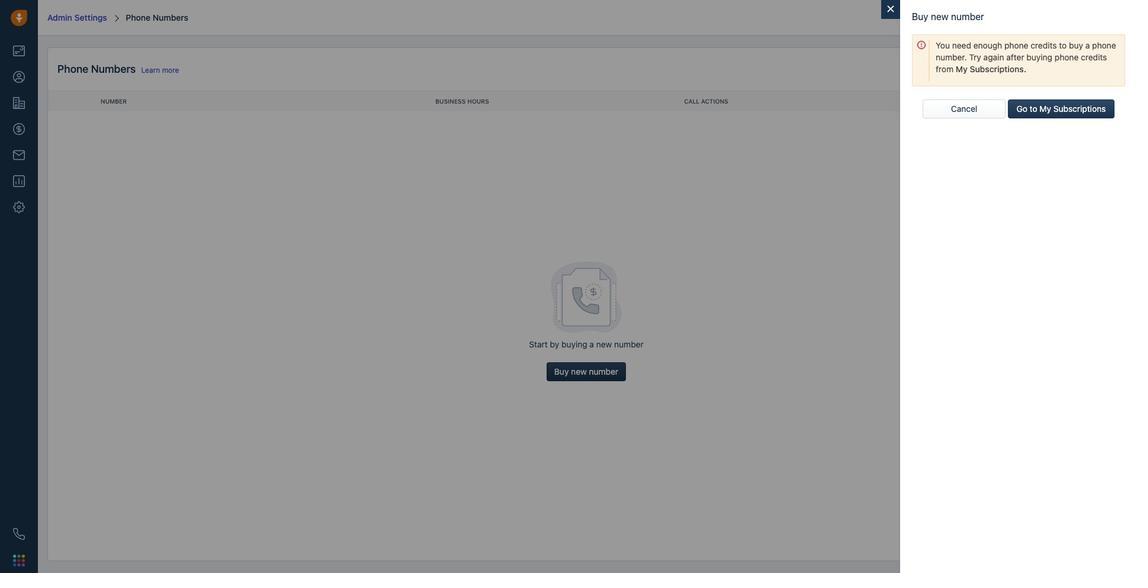 Task type: vqa. For each thing, say whether or not it's contained in the screenshot.
the Search your CRM... text field
no



Task type: describe. For each thing, give the bounding box(es) containing it.
start by buying a new number image
[[551, 262, 622, 333]]

business hours
[[436, 98, 489, 105]]

number.
[[936, 52, 968, 62]]

try again after buying phone credits from
[[936, 52, 1108, 74]]

after
[[1007, 52, 1025, 62]]

phone numbers link
[[124, 12, 189, 22]]

new inside button
[[571, 367, 587, 377]]

actions
[[702, 98, 729, 105]]

1 horizontal spatial buy new number
[[913, 11, 985, 22]]

buy
[[1070, 40, 1084, 50]]

my subscriptions.
[[956, 64, 1027, 74]]

buy inside button
[[555, 367, 569, 377]]

credits inside you need enough phone credits to buy a phone number.
[[1031, 40, 1057, 50]]

number inside button
[[589, 367, 619, 377]]

1 vertical spatial to
[[1030, 103, 1038, 114]]

you need enough phone credits to buy a phone number.
[[936, 40, 1117, 62]]

numbers for phone numbers
[[153, 12, 189, 22]]

buying inside try again after buying phone credits from
[[1027, 52, 1053, 62]]

1 horizontal spatial my
[[1040, 103, 1052, 114]]

close image
[[888, 4, 895, 15]]

phone numbers
[[126, 12, 189, 22]]

manage numbers button
[[1021, 60, 1116, 79]]

2 horizontal spatial new
[[931, 11, 949, 22]]

dropdown_arrow image
[[1096, 60, 1108, 79]]

phone for phone numbers
[[126, 12, 151, 22]]

2 horizontal spatial phone
[[1093, 40, 1117, 50]]

buy new number button
[[547, 362, 626, 381]]

phone element
[[7, 523, 31, 546]]

numbers for phone numbers learn more
[[91, 63, 136, 75]]

go
[[1017, 103, 1028, 114]]

start
[[529, 339, 548, 349]]

manage
[[1029, 64, 1059, 74]]

go to my subscriptions link
[[1009, 99, 1115, 118]]

subscriptions
[[1054, 103, 1107, 114]]



Task type: locate. For each thing, give the bounding box(es) containing it.
credits down buy
[[1082, 52, 1108, 62]]

1 vertical spatial number
[[615, 339, 644, 349]]

buy right close icon
[[913, 11, 929, 22]]

1 horizontal spatial a
[[1086, 40, 1091, 50]]

numbers for manage numbers
[[1061, 64, 1096, 74]]

number
[[952, 11, 985, 22], [615, 339, 644, 349], [589, 367, 619, 377]]

1 horizontal spatial phone
[[126, 12, 151, 22]]

numbers inside button
[[1061, 64, 1096, 74]]

call
[[685, 98, 700, 105]]

freshworks switcher image
[[13, 555, 25, 567]]

start by buying a new number
[[529, 339, 644, 349]]

phone up after
[[1005, 40, 1029, 50]]

0 vertical spatial buy new number
[[913, 11, 985, 22]]

enough
[[974, 40, 1003, 50]]

0 vertical spatial a
[[1086, 40, 1091, 50]]

1 horizontal spatial to
[[1060, 40, 1067, 50]]

learn more link
[[141, 66, 179, 75]]

1 vertical spatial buy
[[555, 367, 569, 377]]

phone up manage numbers
[[1055, 52, 1079, 62]]

0 vertical spatial new
[[931, 11, 949, 22]]

cancel button
[[923, 99, 1006, 118]]

buy new number up you
[[913, 11, 985, 22]]

buy new number down 'start by buying a new number'
[[555, 367, 619, 377]]

admin
[[47, 12, 72, 22]]

buy down by on the left bottom
[[555, 367, 569, 377]]

try
[[970, 52, 982, 62]]

phone right settings at left
[[126, 12, 151, 22]]

0 vertical spatial my
[[956, 64, 968, 74]]

new down 'start by buying a new number'
[[571, 367, 587, 377]]

1 horizontal spatial new
[[597, 339, 612, 349]]

learn
[[141, 66, 160, 75]]

0 vertical spatial number
[[952, 11, 985, 22]]

you
[[936, 40, 951, 50]]

number down 'start by buying a new number'
[[589, 367, 619, 377]]

a inside you need enough phone credits to buy a phone number.
[[1086, 40, 1091, 50]]

need
[[953, 40, 972, 50]]

1 vertical spatial new
[[597, 339, 612, 349]]

0 horizontal spatial numbers
[[91, 63, 136, 75]]

buying right by on the left bottom
[[562, 339, 588, 349]]

new up buy new number button
[[597, 339, 612, 349]]

new up you
[[931, 11, 949, 22]]

phone
[[1005, 40, 1029, 50], [1093, 40, 1117, 50], [1055, 52, 1079, 62]]

call actions
[[685, 98, 729, 105]]

1 vertical spatial buying
[[562, 339, 588, 349]]

my down number.
[[956, 64, 968, 74]]

go to my subscriptions
[[1017, 103, 1107, 114]]

to right go
[[1030, 103, 1038, 114]]

phone numbers learn more
[[57, 63, 179, 75]]

0 vertical spatial buying
[[1027, 52, 1053, 62]]

1 horizontal spatial numbers
[[153, 12, 189, 22]]

number up need
[[952, 11, 985, 22]]

0 horizontal spatial to
[[1030, 103, 1038, 114]]

0 vertical spatial to
[[1060, 40, 1067, 50]]

phone inside try again after buying phone credits from
[[1055, 52, 1079, 62]]

hours
[[468, 98, 489, 105]]

2 horizontal spatial numbers
[[1061, 64, 1096, 74]]

0 horizontal spatial phone
[[1005, 40, 1029, 50]]

phone
[[126, 12, 151, 22], [57, 63, 88, 75]]

0 horizontal spatial buy
[[555, 367, 569, 377]]

new
[[931, 11, 949, 22], [597, 339, 612, 349], [571, 367, 587, 377]]

subscriptions.
[[970, 64, 1027, 74]]

admin settings
[[47, 12, 107, 22]]

a
[[1086, 40, 1091, 50], [590, 339, 594, 349]]

0 horizontal spatial phone
[[57, 63, 88, 75]]

credits up the manage
[[1031, 40, 1057, 50]]

1 horizontal spatial buy
[[913, 11, 929, 22]]

buying
[[1027, 52, 1053, 62], [562, 339, 588, 349]]

0 horizontal spatial a
[[590, 339, 594, 349]]

to
[[1060, 40, 1067, 50], [1030, 103, 1038, 114]]

more
[[162, 66, 179, 75]]

by
[[550, 339, 560, 349]]

0 vertical spatial credits
[[1031, 40, 1057, 50]]

0 horizontal spatial credits
[[1031, 40, 1057, 50]]

1 horizontal spatial buying
[[1027, 52, 1053, 62]]

manage numbers
[[1029, 64, 1096, 74]]

credits inside try again after buying phone credits from
[[1082, 52, 1108, 62]]

numbers
[[153, 12, 189, 22], [91, 63, 136, 75], [1061, 64, 1096, 74]]

0 horizontal spatial buying
[[562, 339, 588, 349]]

buy new number
[[913, 11, 985, 22], [555, 367, 619, 377]]

again
[[984, 52, 1005, 62]]

numbers up number
[[91, 63, 136, 75]]

to inside you need enough phone credits to buy a phone number.
[[1060, 40, 1067, 50]]

0 horizontal spatial new
[[571, 367, 587, 377]]

buying up the manage
[[1027, 52, 1053, 62]]

0 vertical spatial buy
[[913, 11, 929, 22]]

admin settings link
[[47, 12, 107, 22]]

my right go
[[1040, 103, 1052, 114]]

from
[[936, 64, 954, 74]]

cancel
[[952, 103, 978, 114]]

1 horizontal spatial phone
[[1055, 52, 1079, 62]]

1 vertical spatial a
[[590, 339, 594, 349]]

1 vertical spatial buy new number
[[555, 367, 619, 377]]

phone for phone numbers learn more
[[57, 63, 88, 75]]

0 vertical spatial phone
[[126, 12, 151, 22]]

settings
[[74, 12, 107, 22]]

a right buy
[[1086, 40, 1091, 50]]

my
[[956, 64, 968, 74], [1040, 103, 1052, 114]]

1 vertical spatial my
[[1040, 103, 1052, 114]]

to left buy
[[1060, 40, 1067, 50]]

business
[[436, 98, 466, 105]]

2 vertical spatial number
[[589, 367, 619, 377]]

buy new number inside button
[[555, 367, 619, 377]]

2 vertical spatial new
[[571, 367, 587, 377]]

1 vertical spatial phone
[[57, 63, 88, 75]]

number up buy new number button
[[615, 339, 644, 349]]

1 horizontal spatial credits
[[1082, 52, 1108, 62]]

credits
[[1031, 40, 1057, 50], [1082, 52, 1108, 62]]

phone down admin settings
[[57, 63, 88, 75]]

numbers up more
[[153, 12, 189, 22]]

0 horizontal spatial buy new number
[[555, 367, 619, 377]]

phone image
[[13, 529, 25, 540]]

numbers down buy
[[1061, 64, 1096, 74]]

1 vertical spatial credits
[[1082, 52, 1108, 62]]

number
[[101, 98, 127, 105]]

a up buy new number button
[[590, 339, 594, 349]]

buy
[[913, 11, 929, 22], [555, 367, 569, 377]]

phone up dropdown_arrow image
[[1093, 40, 1117, 50]]

0 horizontal spatial my
[[956, 64, 968, 74]]



